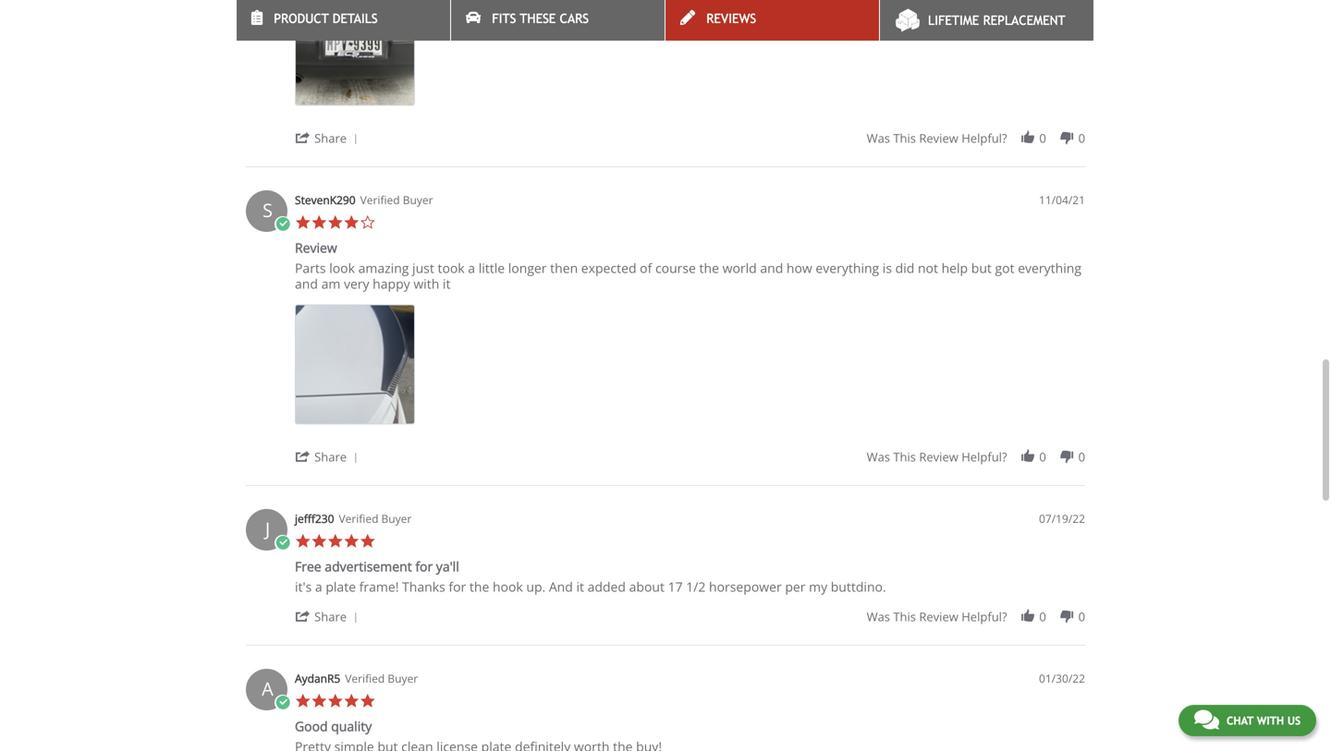 Task type: describe. For each thing, give the bounding box(es) containing it.
cars
[[560, 11, 589, 26]]

0 right vote up review by jefff230 on 19 jul 2022 image on the bottom
[[1040, 609, 1046, 626]]

review date 01/30/22 element
[[1039, 671, 1085, 687]]

review
[[295, 239, 337, 257]]

image of review by lancel633 on  2 jan 2022 number 1 image
[[295, 0, 415, 106]]

course
[[655, 260, 696, 277]]

my
[[809, 578, 828, 596]]

happy
[[373, 275, 410, 293]]

up.
[[526, 578, 546, 596]]

reviews
[[707, 11, 756, 26]]

1 everything from the left
[[816, 260, 879, 277]]

little
[[479, 260, 505, 277]]

star image up review
[[295, 215, 311, 231]]

vote down review by jefff230 on 19 jul 2022 image
[[1059, 609, 1075, 625]]

expected
[[581, 260, 637, 277]]

details
[[333, 11, 378, 26]]

product details link
[[237, 0, 450, 41]]

vote up review by stevenk290 on  4 nov 2021 image
[[1020, 449, 1036, 465]]

1 share button from the top
[[295, 129, 365, 147]]

group for s
[[867, 449, 1085, 466]]

fits these cars
[[492, 11, 589, 26]]

it inside 'free advertisement for ya'll it's a plate frame! thanks for the hook up. and it added about 17 1/2 horsepower per my buttdino.'
[[576, 578, 584, 596]]

then
[[550, 260, 578, 277]]

was for s
[[867, 449, 890, 466]]

chat
[[1227, 715, 1254, 728]]

parts
[[295, 260, 326, 277]]

vote down review by stevenk290 on  4 nov 2021 image
[[1059, 449, 1075, 465]]

star image down the stevenk290 verified buyer
[[343, 215, 360, 231]]

got
[[995, 260, 1015, 277]]

these
[[520, 11, 556, 26]]

good quality
[[295, 718, 372, 736]]

jefff230
[[295, 511, 334, 527]]

very
[[344, 275, 369, 293]]

chat with us link
[[1179, 705, 1317, 737]]

good quality heading
[[295, 718, 372, 739]]

buyer for s
[[403, 192, 433, 208]]

world
[[723, 260, 757, 277]]

verified buyer heading for a
[[345, 671, 418, 687]]

share for s
[[314, 449, 347, 466]]

0 horizontal spatial and
[[295, 275, 318, 293]]

lifetime
[[928, 13, 979, 28]]

the inside review parts look amazing just took a little longer then expected of course the world and how everything is did not help but got everything and am very happy with it
[[699, 260, 719, 277]]

verified buyer heading for s
[[360, 192, 433, 208]]

share image for vote up review by stevenk290 on  4 nov 2021 image
[[295, 449, 311, 465]]

star image right circle checkmark icon
[[295, 534, 311, 550]]

with inside review parts look amazing just took a little longer then expected of course the world and how everything is did not help but got everything and am very happy with it
[[414, 275, 439, 293]]

stevenk290 verified buyer
[[295, 192, 433, 208]]

image of review by stevenk290 on  4 nov 2021 number 1 image
[[295, 305, 415, 425]]

chat with us
[[1227, 715, 1301, 728]]

buyer for a
[[388, 671, 418, 687]]

but
[[972, 260, 992, 277]]

stevenk290
[[295, 192, 356, 208]]

this for s
[[893, 449, 916, 466]]

longer
[[508, 260, 547, 277]]

star image down stevenk290
[[327, 215, 343, 231]]

comments image
[[1194, 709, 1219, 731]]

group for j
[[867, 609, 1085, 626]]

it's
[[295, 578, 312, 596]]

verified buyer heading for j
[[339, 511, 412, 527]]

a inside 'free advertisement for ya'll it's a plate frame! thanks for the hook up. and it added about 17 1/2 horsepower per my buttdino.'
[[315, 578, 322, 596]]

us
[[1288, 715, 1301, 728]]

share button for j
[[295, 608, 365, 626]]

helpful? for s
[[962, 449, 1007, 466]]

vote up review by lancel633 on  2 jan 2022 image
[[1020, 130, 1036, 146]]

was this review helpful? for j
[[867, 609, 1007, 626]]

circle checkmark image for s
[[275, 217, 291, 233]]

share image for vote up review by lancel633 on  2 jan 2022 image
[[295, 130, 311, 146]]

1 share from the top
[[314, 130, 347, 147]]

free
[[295, 558, 321, 576]]

review for s
[[919, 449, 959, 466]]

product
[[274, 11, 329, 26]]

share for j
[[314, 609, 347, 626]]

1 seperator image from the top
[[350, 134, 361, 145]]

0 vertical spatial for
[[415, 558, 433, 576]]

fits
[[492, 11, 516, 26]]

quality
[[331, 718, 372, 736]]

seperator image for j
[[350, 613, 361, 624]]

1 was this review helpful? from the top
[[867, 130, 1007, 147]]

am
[[321, 275, 341, 293]]

verified for a
[[345, 671, 385, 687]]

review parts look amazing just took a little longer then expected of course the world and how everything is did not help but got everything and am very happy with it
[[295, 239, 1082, 293]]

review heading
[[295, 239, 337, 260]]

1 horizontal spatial for
[[449, 578, 466, 596]]



Task type: vqa. For each thing, say whether or not it's contained in the screenshot.
second 'IN STOCK' from the bottom
no



Task type: locate. For each thing, give the bounding box(es) containing it.
1 horizontal spatial a
[[468, 260, 475, 277]]

the left hook
[[470, 578, 489, 596]]

3 helpful? from the top
[[962, 609, 1007, 626]]

free advertisement for ya'll heading
[[295, 558, 459, 579]]

hook
[[493, 578, 523, 596]]

lifetime replacement
[[928, 13, 1066, 28]]

2 vertical spatial this
[[893, 609, 916, 626]]

with
[[414, 275, 439, 293], [1257, 715, 1284, 728]]

verified for j
[[339, 511, 379, 527]]

2 group from the top
[[867, 449, 1085, 466]]

verified buyer heading up "empty star" 'icon' on the left top of page
[[360, 192, 433, 208]]

1 this from the top
[[893, 130, 916, 147]]

1 share image from the top
[[295, 130, 311, 146]]

lifetime replacement link
[[880, 0, 1094, 41]]

was this review helpful? left vote up review by stevenk290 on  4 nov 2021 image
[[867, 449, 1007, 466]]

2 vertical spatial was this review helpful?
[[867, 609, 1007, 626]]

and
[[549, 578, 573, 596]]

share button up stevenk290
[[295, 129, 365, 147]]

0 vertical spatial seperator image
[[350, 134, 361, 145]]

3 group from the top
[[867, 609, 1085, 626]]

share image up stevenk290
[[295, 130, 311, 146]]

review for j
[[919, 609, 959, 626]]

was
[[867, 130, 890, 147], [867, 449, 890, 466], [867, 609, 890, 626]]

3 seperator image from the top
[[350, 613, 361, 624]]

2 circle checkmark image from the top
[[275, 695, 291, 712]]

0 vertical spatial review
[[919, 130, 959, 147]]

3 share button from the top
[[295, 608, 365, 626]]

review
[[919, 130, 959, 147], [919, 449, 959, 466], [919, 609, 959, 626]]

buyer
[[403, 192, 433, 208], [381, 511, 412, 527], [388, 671, 418, 687]]

review left vote up review by jefff230 on 19 jul 2022 image on the bottom
[[919, 609, 959, 626]]

3 share from the top
[[314, 609, 347, 626]]

the left world
[[699, 260, 719, 277]]

1 group from the top
[[867, 130, 1085, 147]]

it right just
[[443, 275, 451, 293]]

1 horizontal spatial and
[[760, 260, 783, 277]]

1 horizontal spatial it
[[576, 578, 584, 596]]

a inside review parts look amazing just took a little longer then expected of course the world and how everything is did not help but got everything and am very happy with it
[[468, 260, 475, 277]]

it
[[443, 275, 451, 293], [576, 578, 584, 596]]

reviews link
[[666, 0, 879, 41]]

plate
[[326, 578, 356, 596]]

circle checkmark image for a
[[275, 695, 291, 712]]

was this review helpful? down buttdino.
[[867, 609, 1007, 626]]

2 vertical spatial review
[[919, 609, 959, 626]]

share button for s
[[295, 448, 365, 466]]

3 was from the top
[[867, 609, 890, 626]]

1 vertical spatial share image
[[295, 449, 311, 465]]

and left how
[[760, 260, 783, 277]]

share image
[[295, 609, 311, 625]]

list item
[[295, 305, 415, 425]]

share button up jefff230
[[295, 448, 365, 466]]

a right it's on the left bottom
[[315, 578, 322, 596]]

star image
[[295, 215, 311, 231], [327, 215, 343, 231], [343, 215, 360, 231], [295, 534, 311, 550], [343, 534, 360, 550]]

circle checkmark image
[[275, 535, 291, 552]]

2 review from the top
[[919, 449, 959, 466]]

just
[[412, 260, 434, 277]]

0 horizontal spatial everything
[[816, 260, 879, 277]]

0 right vote down review by jefff230 on 19 jul 2022 image in the right of the page
[[1079, 609, 1085, 626]]

seperator image
[[350, 134, 361, 145], [350, 453, 361, 464], [350, 613, 361, 624]]

share right share image
[[314, 609, 347, 626]]

1 helpful? from the top
[[962, 130, 1007, 147]]

1 review from the top
[[919, 130, 959, 147]]

frame!
[[359, 578, 399, 596]]

verified right jefff230
[[339, 511, 379, 527]]

0 vertical spatial was this review helpful?
[[867, 130, 1007, 147]]

jefff230 verified buyer
[[295, 511, 412, 527]]

0 horizontal spatial for
[[415, 558, 433, 576]]

1 vertical spatial seperator image
[[350, 453, 361, 464]]

was this review helpful?
[[867, 130, 1007, 147], [867, 449, 1007, 466], [867, 609, 1007, 626]]

1 horizontal spatial everything
[[1018, 260, 1082, 277]]

0 right vote up review by lancel633 on  2 jan 2022 image
[[1040, 130, 1046, 147]]

0 horizontal spatial a
[[315, 578, 322, 596]]

verified up "empty star" 'icon' on the left top of page
[[360, 192, 400, 208]]

2 share image from the top
[[295, 449, 311, 465]]

empty star image
[[360, 215, 376, 231]]

1 vertical spatial verified buyer heading
[[339, 511, 412, 527]]

0 right vote down review by stevenk290 on  4 nov 2021 image
[[1079, 449, 1085, 466]]

2 share from the top
[[314, 449, 347, 466]]

2 vertical spatial buyer
[[388, 671, 418, 687]]

with left the 'us'
[[1257, 715, 1284, 728]]

circle checkmark image
[[275, 217, 291, 233], [275, 695, 291, 712]]

of
[[640, 260, 652, 277]]

0 right vote up review by stevenk290 on  4 nov 2021 image
[[1040, 449, 1046, 466]]

group
[[867, 130, 1085, 147], [867, 449, 1085, 466], [867, 609, 1085, 626]]

2 everything from the left
[[1018, 260, 1082, 277]]

share button
[[295, 129, 365, 147], [295, 448, 365, 466], [295, 608, 365, 626]]

1 horizontal spatial with
[[1257, 715, 1284, 728]]

seperator image for s
[[350, 453, 361, 464]]

0 right vote down review by lancel633 on  2 jan 2022 icon
[[1079, 130, 1085, 147]]

1 vertical spatial it
[[576, 578, 584, 596]]

verified buyer heading up advertisement at the bottom
[[339, 511, 412, 527]]

2 seperator image from the top
[[350, 453, 361, 464]]

share image up jefff230
[[295, 449, 311, 465]]

helpful? left vote up review by stevenk290 on  4 nov 2021 image
[[962, 449, 1007, 466]]

it inside review parts look amazing just took a little longer then expected of course the world and how everything is did not help but got everything and am very happy with it
[[443, 275, 451, 293]]

11/04/21
[[1039, 192, 1085, 208]]

vote up review by jefff230 on 19 jul 2022 image
[[1020, 609, 1036, 625]]

verified buyer heading
[[360, 192, 433, 208], [339, 511, 412, 527], [345, 671, 418, 687]]

1 vertical spatial verified
[[339, 511, 379, 527]]

2 vertical spatial verified
[[345, 671, 385, 687]]

verified
[[360, 192, 400, 208], [339, 511, 379, 527], [345, 671, 385, 687]]

it right and
[[576, 578, 584, 596]]

0 vertical spatial the
[[699, 260, 719, 277]]

with inside chat with us 'link'
[[1257, 715, 1284, 728]]

0 vertical spatial this
[[893, 130, 916, 147]]

everything right got
[[1018, 260, 1082, 277]]

share image
[[295, 130, 311, 146], [295, 449, 311, 465]]

share up jefff230
[[314, 449, 347, 466]]

1 vertical spatial for
[[449, 578, 466, 596]]

free advertisement for ya'll it's a plate frame! thanks for the hook up. and it added about 17 1/2 horsepower per my buttdino.
[[295, 558, 886, 596]]

2 this from the top
[[893, 449, 916, 466]]

thanks
[[402, 578, 445, 596]]

1 vertical spatial helpful?
[[962, 449, 1007, 466]]

good
[[295, 718, 328, 736]]

not
[[918, 260, 938, 277]]

2 vertical spatial share
[[314, 609, 347, 626]]

the
[[699, 260, 719, 277], [470, 578, 489, 596]]

a
[[468, 260, 475, 277], [315, 578, 322, 596]]

2 was this review helpful? from the top
[[867, 449, 1007, 466]]

this for j
[[893, 609, 916, 626]]

circle checkmark image right s
[[275, 217, 291, 233]]

seperator image up jefff230 verified buyer
[[350, 453, 361, 464]]

helpful? left vote up review by lancel633 on  2 jan 2022 image
[[962, 130, 1007, 147]]

everything left is
[[816, 260, 879, 277]]

0 vertical spatial verified
[[360, 192, 400, 208]]

1 vertical spatial share button
[[295, 448, 365, 466]]

0 horizontal spatial with
[[414, 275, 439, 293]]

1 horizontal spatial the
[[699, 260, 719, 277]]

0 vertical spatial share
[[314, 130, 347, 147]]

how
[[787, 260, 813, 277]]

01/30/22
[[1039, 671, 1085, 687]]

was for j
[[867, 609, 890, 626]]

for
[[415, 558, 433, 576], [449, 578, 466, 596]]

1 vertical spatial this
[[893, 449, 916, 466]]

was this review helpful? for s
[[867, 449, 1007, 466]]

0 vertical spatial with
[[414, 275, 439, 293]]

1 vertical spatial a
[[315, 578, 322, 596]]

share
[[314, 130, 347, 147], [314, 449, 347, 466], [314, 609, 347, 626]]

look
[[329, 260, 355, 277]]

a
[[262, 676, 274, 702]]

07/19/22
[[1039, 511, 1085, 527]]

1 vertical spatial was this review helpful?
[[867, 449, 1007, 466]]

0 vertical spatial a
[[468, 260, 475, 277]]

took
[[438, 260, 465, 277]]

0 vertical spatial it
[[443, 275, 451, 293]]

circle checkmark image right a
[[275, 695, 291, 712]]

helpful?
[[962, 130, 1007, 147], [962, 449, 1007, 466], [962, 609, 1007, 626]]

for down ya'll
[[449, 578, 466, 596]]

1 circle checkmark image from the top
[[275, 217, 291, 233]]

and left am
[[295, 275, 318, 293]]

was this review helpful? left vote up review by lancel633 on  2 jan 2022 image
[[867, 130, 1007, 147]]

help
[[942, 260, 968, 277]]

0 vertical spatial share button
[[295, 129, 365, 147]]

advertisement
[[325, 558, 412, 576]]

fits these cars link
[[451, 0, 665, 41]]

ya'll
[[436, 558, 459, 576]]

about
[[629, 578, 665, 596]]

verified for s
[[360, 192, 400, 208]]

s
[[263, 198, 273, 223]]

17
[[668, 578, 683, 596]]

with right happy
[[414, 275, 439, 293]]

1/2
[[686, 578, 706, 596]]

1 vertical spatial review
[[919, 449, 959, 466]]

2 vertical spatial share button
[[295, 608, 365, 626]]

star image
[[311, 215, 327, 231], [311, 534, 327, 550], [327, 534, 343, 550], [360, 534, 376, 550], [295, 694, 311, 710], [311, 694, 327, 710], [327, 694, 343, 710], [343, 694, 360, 710], [360, 694, 376, 710]]

the inside 'free advertisement for ya'll it's a plate frame! thanks for the hook up. and it added about 17 1/2 horsepower per my buttdino.'
[[470, 578, 489, 596]]

2 helpful? from the top
[[962, 449, 1007, 466]]

did
[[896, 260, 915, 277]]

1 vertical spatial the
[[470, 578, 489, 596]]

1 vertical spatial with
[[1257, 715, 1284, 728]]

0 vertical spatial verified buyer heading
[[360, 192, 433, 208]]

0 vertical spatial helpful?
[[962, 130, 1007, 147]]

3 this from the top
[[893, 609, 916, 626]]

for up thanks
[[415, 558, 433, 576]]

review date 11/04/21 element
[[1039, 192, 1085, 208]]

review left vote up review by stevenk290 on  4 nov 2021 image
[[919, 449, 959, 466]]

3 review from the top
[[919, 609, 959, 626]]

everything
[[816, 260, 879, 277], [1018, 260, 1082, 277]]

share up stevenk290
[[314, 130, 347, 147]]

seperator image up the stevenk290 verified buyer
[[350, 134, 361, 145]]

2 vertical spatial seperator image
[[350, 613, 361, 624]]

0 vertical spatial share image
[[295, 130, 311, 146]]

0 vertical spatial buyer
[[403, 192, 433, 208]]

helpful? for j
[[962, 609, 1007, 626]]

star image down jefff230 verified buyer
[[343, 534, 360, 550]]

2 vertical spatial was
[[867, 609, 890, 626]]

buyer up free advertisement for ya'll heading
[[381, 511, 412, 527]]

added
[[588, 578, 626, 596]]

0 vertical spatial was
[[867, 130, 890, 147]]

aydanr5
[[295, 671, 340, 687]]

1 vertical spatial share
[[314, 449, 347, 466]]

buyer right aydanr5
[[388, 671, 418, 687]]

and
[[760, 260, 783, 277], [295, 275, 318, 293]]

aydanr5 verified buyer
[[295, 671, 418, 687]]

2 vertical spatial verified buyer heading
[[345, 671, 418, 687]]

is
[[883, 260, 892, 277]]

per
[[785, 578, 806, 596]]

1 was from the top
[[867, 130, 890, 147]]

j
[[265, 517, 270, 542]]

2 vertical spatial helpful?
[[962, 609, 1007, 626]]

0 vertical spatial group
[[867, 130, 1085, 147]]

this
[[893, 130, 916, 147], [893, 449, 916, 466], [893, 609, 916, 626]]

2 share button from the top
[[295, 448, 365, 466]]

0 vertical spatial circle checkmark image
[[275, 217, 291, 233]]

helpful? left vote up review by jefff230 on 19 jul 2022 image on the bottom
[[962, 609, 1007, 626]]

0 horizontal spatial the
[[470, 578, 489, 596]]

product details
[[274, 11, 378, 26]]

review left vote up review by lancel633 on  2 jan 2022 image
[[919, 130, 959, 147]]

a left little
[[468, 260, 475, 277]]

replacement
[[983, 13, 1066, 28]]

vote down review by lancel633 on  2 jan 2022 image
[[1059, 130, 1075, 146]]

amazing
[[358, 260, 409, 277]]

0 horizontal spatial it
[[443, 275, 451, 293]]

3 was this review helpful? from the top
[[867, 609, 1007, 626]]

1 vertical spatial group
[[867, 449, 1085, 466]]

review date 07/19/22 element
[[1039, 511, 1085, 527]]

buyer for j
[[381, 511, 412, 527]]

share button down "plate"
[[295, 608, 365, 626]]

0
[[1040, 130, 1046, 147], [1079, 130, 1085, 147], [1040, 449, 1046, 466], [1079, 449, 1085, 466], [1040, 609, 1046, 626], [1079, 609, 1085, 626]]

buyer up just
[[403, 192, 433, 208]]

verified right aydanr5
[[345, 671, 385, 687]]

buttdino.
[[831, 578, 886, 596]]

2 was from the top
[[867, 449, 890, 466]]

2 vertical spatial group
[[867, 609, 1085, 626]]

1 vertical spatial circle checkmark image
[[275, 695, 291, 712]]

seperator image down "plate"
[[350, 613, 361, 624]]

1 vertical spatial was
[[867, 449, 890, 466]]

horsepower
[[709, 578, 782, 596]]

1 vertical spatial buyer
[[381, 511, 412, 527]]

verified buyer heading up quality
[[345, 671, 418, 687]]



